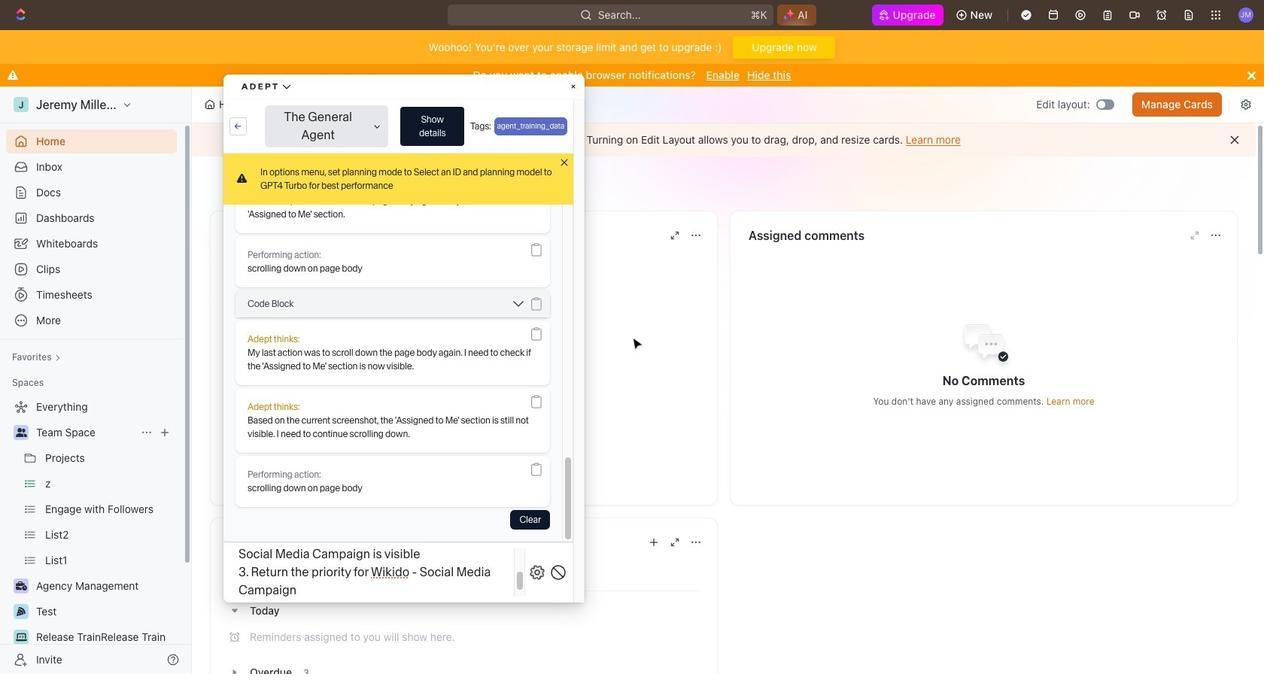 Task type: vqa. For each thing, say whether or not it's contained in the screenshot.
topmost business time image
yes



Task type: locate. For each thing, give the bounding box(es) containing it.
business time image
[[229, 471, 241, 481], [15, 582, 27, 591]]

1 horizontal spatial business time image
[[229, 471, 241, 481]]

alert
[[192, 123, 1256, 157]]

tab list
[[226, 555, 702, 592]]

tree
[[6, 395, 177, 675]]

1 vertical spatial business time image
[[15, 582, 27, 591]]

laptop code image
[[15, 633, 27, 642]]



Task type: describe. For each thing, give the bounding box(es) containing it.
0 vertical spatial business time image
[[229, 471, 241, 481]]

0 horizontal spatial business time image
[[15, 582, 27, 591]]

tree inside sidebar navigation
[[6, 395, 177, 675]]

pizza slice image
[[17, 608, 26, 617]]

jeremy miller's workspace, , element
[[14, 97, 29, 112]]

user group image
[[15, 428, 27, 437]]

sidebar navigation
[[0, 87, 195, 675]]

user group image
[[229, 278, 241, 288]]



